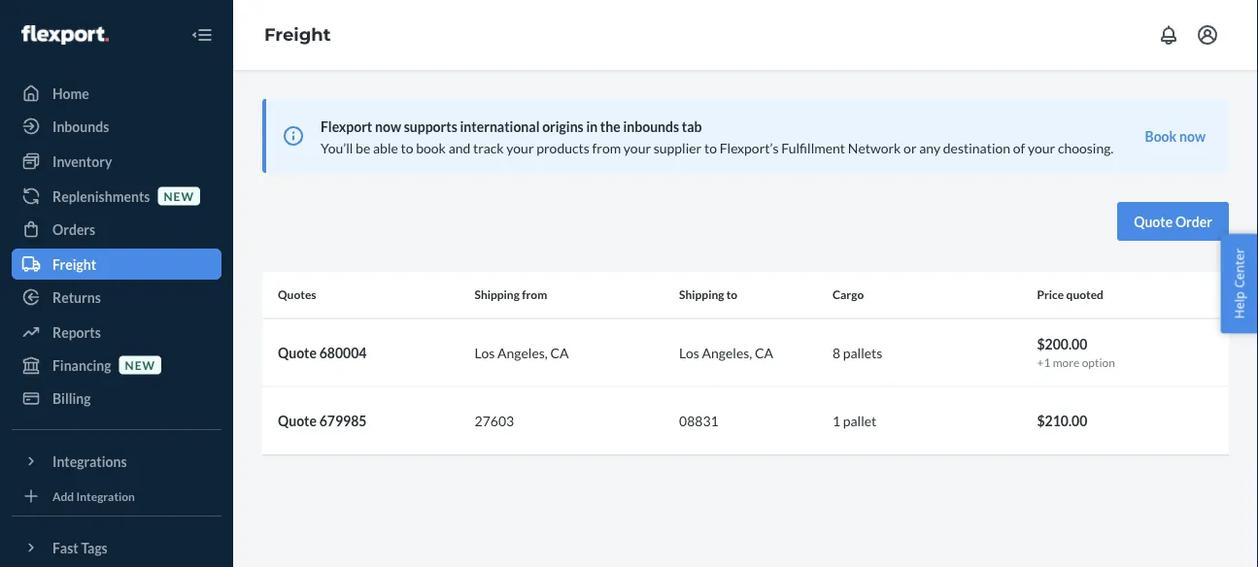 Task type: vqa. For each thing, say whether or not it's contained in the screenshot.
Wholesale
no



Task type: locate. For each thing, give the bounding box(es) containing it.
0 horizontal spatial ca
[[551, 345, 569, 361]]

help
[[1231, 292, 1249, 319]]

now
[[375, 118, 401, 135], [1180, 128, 1206, 144]]

0 vertical spatial from
[[593, 139, 621, 156]]

supports
[[404, 118, 458, 135]]

new up the orders link
[[164, 189, 194, 203]]

financing
[[52, 357, 111, 374]]

new for replenishments
[[164, 189, 194, 203]]

now for flexport
[[375, 118, 401, 135]]

0 vertical spatial new
[[164, 189, 194, 203]]

0 horizontal spatial new
[[125, 358, 156, 372]]

0 vertical spatial freight link
[[264, 24, 331, 45]]

cargo
[[833, 288, 864, 302]]

flexport logo image
[[21, 25, 109, 45]]

quotes
[[278, 288, 316, 302]]

reports
[[52, 324, 101, 341]]

add integration link
[[12, 485, 222, 508]]

pallets
[[844, 345, 883, 361]]

tags
[[81, 540, 108, 557]]

1 horizontal spatial shipping
[[680, 288, 725, 302]]

your right of at the top of page
[[1028, 139, 1056, 156]]

1 horizontal spatial ca
[[755, 345, 774, 361]]

1 los angeles, ca from the left
[[475, 345, 569, 361]]

los angeles, ca
[[475, 345, 569, 361], [680, 345, 774, 361]]

1 vertical spatial freight
[[52, 256, 96, 273]]

los
[[475, 345, 495, 361], [680, 345, 700, 361]]

international
[[460, 118, 540, 135]]

freight right close navigation icon on the top
[[264, 24, 331, 45]]

network
[[848, 139, 902, 156]]

0 horizontal spatial shipping
[[475, 288, 520, 302]]

$200.00 +1 more option
[[1038, 336, 1116, 369]]

new for financing
[[125, 358, 156, 372]]

your
[[507, 139, 534, 156], [624, 139, 651, 156], [1028, 139, 1056, 156]]

angeles, down shipping from
[[498, 345, 548, 361]]

1 vertical spatial freight link
[[12, 249, 222, 280]]

inbounds
[[624, 118, 680, 135]]

new
[[164, 189, 194, 203], [125, 358, 156, 372]]

from
[[593, 139, 621, 156], [522, 288, 548, 302]]

orders link
[[12, 214, 222, 245]]

open account menu image
[[1197, 23, 1220, 47]]

freight link
[[264, 24, 331, 45], [12, 249, 222, 280]]

2 vertical spatial quote
[[278, 413, 317, 430]]

los down shipping to
[[680, 345, 700, 361]]

1 horizontal spatial angeles,
[[702, 345, 753, 361]]

now up able
[[375, 118, 401, 135]]

shipping from
[[475, 288, 548, 302]]

quote left 680004
[[278, 345, 317, 361]]

freight up returns at left bottom
[[52, 256, 96, 273]]

to
[[401, 139, 414, 156], [705, 139, 717, 156], [727, 288, 738, 302]]

angeles, down shipping to
[[702, 345, 753, 361]]

+1
[[1038, 355, 1051, 369]]

los down shipping from
[[475, 345, 495, 361]]

27603
[[475, 413, 514, 430]]

0 horizontal spatial your
[[507, 139, 534, 156]]

0 horizontal spatial to
[[401, 139, 414, 156]]

0 vertical spatial quote
[[1135, 213, 1173, 230]]

flexport now supports international origins in the inbounds tab you'll be able to book and track your products from your supplier to flexport's fulfillment network or any destination of your choosing.
[[321, 118, 1114, 156]]

freight link up returns link
[[12, 249, 222, 280]]

0 horizontal spatial los
[[475, 345, 495, 361]]

destination
[[944, 139, 1011, 156]]

products
[[537, 139, 590, 156]]

1 horizontal spatial to
[[705, 139, 717, 156]]

shipping to
[[680, 288, 738, 302]]

now for book
[[1180, 128, 1206, 144]]

book now button
[[1146, 126, 1206, 146]]

angeles,
[[498, 345, 548, 361], [702, 345, 753, 361]]

reports link
[[12, 317, 222, 348]]

quote 679985
[[278, 413, 367, 430]]

now inside flexport now supports international origins in the inbounds tab you'll be able to book and track your products from your supplier to flexport's fulfillment network or any destination of your choosing.
[[375, 118, 401, 135]]

freight link right close navigation icon on the top
[[264, 24, 331, 45]]

help center
[[1231, 249, 1249, 319]]

08831
[[680, 413, 719, 430]]

or
[[904, 139, 917, 156]]

integrations button
[[12, 446, 222, 477]]

quote left order
[[1135, 213, 1173, 230]]

679985
[[320, 413, 367, 430]]

1 horizontal spatial los angeles, ca
[[680, 345, 774, 361]]

quote order button
[[1118, 202, 1230, 241]]

quote order
[[1135, 213, 1213, 230]]

your down international
[[507, 139, 534, 156]]

fast tags
[[52, 540, 108, 557]]

in
[[587, 118, 598, 135]]

supplier
[[654, 139, 702, 156]]

0 horizontal spatial los angeles, ca
[[475, 345, 569, 361]]

ca
[[551, 345, 569, 361], [755, 345, 774, 361]]

quote 680004
[[278, 345, 367, 361]]

2 horizontal spatial your
[[1028, 139, 1056, 156]]

1 your from the left
[[507, 139, 534, 156]]

1 horizontal spatial new
[[164, 189, 194, 203]]

los angeles, ca down shipping from
[[475, 345, 569, 361]]

center
[[1231, 249, 1249, 288]]

quote left 679985
[[278, 413, 317, 430]]

1 vertical spatial new
[[125, 358, 156, 372]]

quote for quote 679985
[[278, 413, 317, 430]]

choosing.
[[1058, 139, 1114, 156]]

the
[[601, 118, 621, 135]]

2 shipping from the left
[[680, 288, 725, 302]]

1 angeles, from the left
[[498, 345, 548, 361]]

1 horizontal spatial now
[[1180, 128, 1206, 144]]

1
[[833, 413, 841, 430]]

shipping
[[475, 288, 520, 302], [680, 288, 725, 302]]

0 horizontal spatial freight link
[[12, 249, 222, 280]]

1 horizontal spatial freight
[[264, 24, 331, 45]]

1 vertical spatial quote
[[278, 345, 317, 361]]

1 horizontal spatial your
[[624, 139, 651, 156]]

0 horizontal spatial now
[[375, 118, 401, 135]]

now right "book"
[[1180, 128, 1206, 144]]

your down inbounds
[[624, 139, 651, 156]]

quote inside button
[[1135, 213, 1173, 230]]

1 horizontal spatial los
[[680, 345, 700, 361]]

fast tags button
[[12, 533, 222, 564]]

order
[[1176, 213, 1213, 230]]

680004
[[320, 345, 367, 361]]

1 horizontal spatial from
[[593, 139, 621, 156]]

0 horizontal spatial freight
[[52, 256, 96, 273]]

now inside button
[[1180, 128, 1206, 144]]

0 horizontal spatial angeles,
[[498, 345, 548, 361]]

book now
[[1146, 128, 1206, 144]]

and
[[449, 139, 471, 156]]

1 shipping from the left
[[475, 288, 520, 302]]

add
[[52, 489, 74, 503]]

freight
[[264, 24, 331, 45], [52, 256, 96, 273]]

inventory link
[[12, 146, 222, 177]]

fulfillment
[[782, 139, 846, 156]]

quote
[[1135, 213, 1173, 230], [278, 345, 317, 361], [278, 413, 317, 430]]

tab
[[682, 118, 702, 135]]

0 vertical spatial freight
[[264, 24, 331, 45]]

price
[[1038, 288, 1065, 302]]

los angeles, ca down shipping to
[[680, 345, 774, 361]]

new down reports link
[[125, 358, 156, 372]]

2 ca from the left
[[755, 345, 774, 361]]

1 vertical spatial from
[[522, 288, 548, 302]]



Task type: describe. For each thing, give the bounding box(es) containing it.
returns
[[52, 289, 101, 306]]

8
[[833, 345, 841, 361]]

inbounds link
[[12, 111, 222, 142]]

pallet
[[844, 413, 877, 430]]

fast
[[52, 540, 78, 557]]

billing
[[52, 390, 91, 407]]

quote for quote 680004
[[278, 345, 317, 361]]

returns link
[[12, 282, 222, 313]]

0 horizontal spatial from
[[522, 288, 548, 302]]

3 your from the left
[[1028, 139, 1056, 156]]

billing link
[[12, 383, 222, 414]]

book
[[416, 139, 446, 156]]

more
[[1053, 355, 1080, 369]]

8 pallets
[[833, 345, 883, 361]]

$210.00
[[1038, 413, 1088, 430]]

inventory
[[52, 153, 112, 170]]

home link
[[12, 78, 222, 109]]

1 los from the left
[[475, 345, 495, 361]]

home
[[52, 85, 89, 102]]

inbounds
[[52, 118, 109, 135]]

2 your from the left
[[624, 139, 651, 156]]

close navigation image
[[191, 23, 214, 47]]

be
[[356, 139, 371, 156]]

you'll
[[321, 139, 353, 156]]

1 horizontal spatial freight link
[[264, 24, 331, 45]]

price quoted
[[1038, 288, 1104, 302]]

option
[[1083, 355, 1116, 369]]

origins
[[543, 118, 584, 135]]

track
[[473, 139, 504, 156]]

any
[[920, 139, 941, 156]]

1 ca from the left
[[551, 345, 569, 361]]

help center button
[[1221, 234, 1259, 334]]

open notifications image
[[1158, 23, 1181, 47]]

flexport's
[[720, 139, 779, 156]]

flexport
[[321, 118, 373, 135]]

replenishments
[[52, 188, 150, 205]]

from inside flexport now supports international origins in the inbounds tab you'll be able to book and track your products from your supplier to flexport's fulfillment network or any destination of your choosing.
[[593, 139, 621, 156]]

2 horizontal spatial to
[[727, 288, 738, 302]]

add integration
[[52, 489, 135, 503]]

able
[[373, 139, 398, 156]]

orders
[[52, 221, 95, 238]]

shipping for shipping from
[[475, 288, 520, 302]]

2 los angeles, ca from the left
[[680, 345, 774, 361]]

integrations
[[52, 453, 127, 470]]

2 los from the left
[[680, 345, 700, 361]]

2 angeles, from the left
[[702, 345, 753, 361]]

integration
[[76, 489, 135, 503]]

1 pallet
[[833, 413, 877, 430]]

quoted
[[1067, 288, 1104, 302]]

$200.00
[[1038, 336, 1088, 353]]

of
[[1014, 139, 1026, 156]]

shipping for shipping to
[[680, 288, 725, 302]]

quote for quote order
[[1135, 213, 1173, 230]]

book
[[1146, 128, 1177, 144]]



